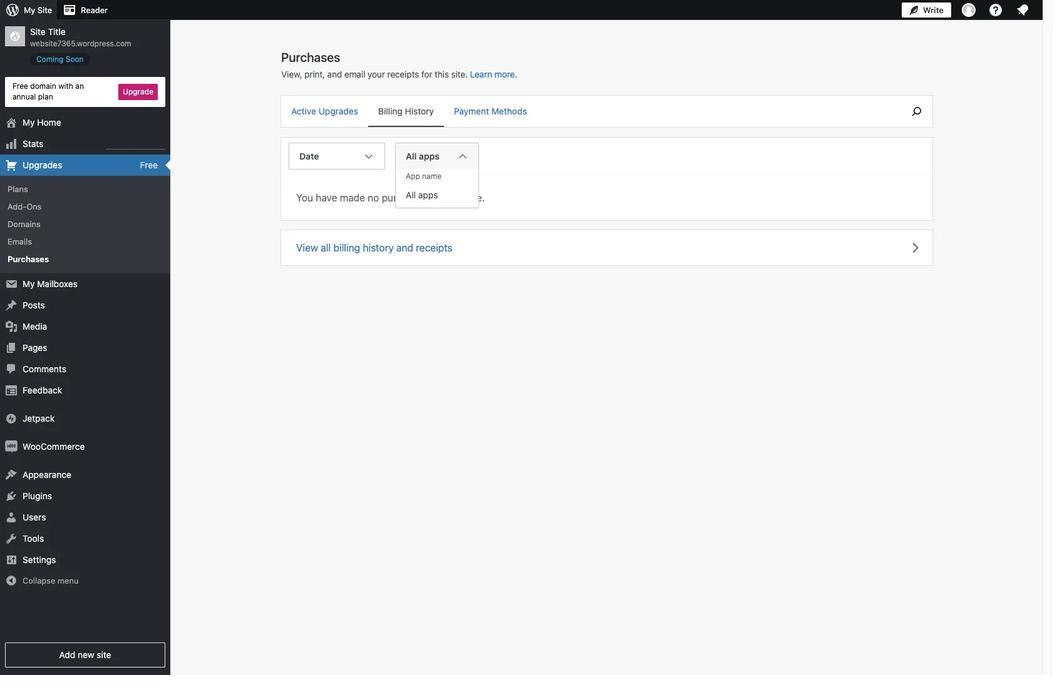 Task type: locate. For each thing, give the bounding box(es) containing it.
upgrades
[[319, 106, 358, 116], [23, 159, 62, 170]]

0 horizontal spatial free
[[13, 81, 28, 91]]

1 vertical spatial apps
[[418, 190, 438, 200]]

this
[[435, 69, 449, 80], [447, 192, 463, 203]]

soon
[[66, 54, 84, 64]]

0 horizontal spatial purchases
[[8, 254, 49, 264]]

collapse menu link
[[0, 571, 170, 591]]

1 vertical spatial this
[[447, 192, 463, 203]]

2 vertical spatial my
[[23, 278, 35, 289]]

apps up name
[[419, 151, 440, 161]]

img image inside 'woocommerce' link
[[5, 441, 18, 453]]

1 vertical spatial upgrades
[[23, 159, 62, 170]]

menu
[[281, 96, 895, 127]]

coming
[[36, 54, 64, 64]]

0 vertical spatial and
[[327, 69, 342, 80]]

0 vertical spatial purchases
[[281, 50, 340, 65]]

for up history
[[421, 69, 432, 80]]

learn more link
[[470, 69, 515, 80]]

appearance
[[23, 469, 71, 480]]

None search field
[[901, 96, 932, 127]]

billing
[[333, 242, 360, 253]]

free down highest hourly views 0 image
[[140, 159, 158, 170]]

2 all from the top
[[406, 190, 416, 200]]

1 horizontal spatial purchases
[[281, 50, 340, 65]]

receipts down all apps link
[[416, 242, 452, 253]]

purchases main content
[[281, 49, 932, 408]]

plugins
[[23, 491, 52, 501]]

my left reader link
[[24, 5, 35, 15]]

site.
[[451, 69, 468, 80], [466, 192, 485, 203]]

all down app
[[406, 190, 416, 200]]

all apps link
[[396, 183, 478, 208]]

1 vertical spatial all apps
[[406, 190, 438, 200]]

pages
[[23, 342, 47, 353]]

2 img image from the top
[[5, 441, 18, 453]]

and right print,
[[327, 69, 342, 80]]

1 vertical spatial site
[[30, 26, 46, 37]]

all
[[406, 151, 417, 161], [406, 190, 416, 200]]

0 vertical spatial my
[[24, 5, 35, 15]]

site up the title
[[37, 5, 52, 15]]

free inside free domain with an annual plan
[[13, 81, 28, 91]]

for
[[421, 69, 432, 80], [431, 192, 444, 203]]

have
[[316, 192, 337, 203]]

active
[[291, 106, 316, 116]]

plans
[[8, 184, 28, 194]]

collapse menu
[[23, 576, 79, 586]]

tools link
[[0, 528, 170, 550]]

0 vertical spatial site.
[[451, 69, 468, 80]]

0 vertical spatial for
[[421, 69, 432, 80]]

0 vertical spatial img image
[[5, 412, 18, 425]]

my site link
[[0, 0, 57, 20]]

and
[[327, 69, 342, 80], [396, 242, 413, 253]]

0 vertical spatial site
[[37, 5, 52, 15]]

my mailboxes link
[[0, 273, 170, 295]]

0 vertical spatial upgrades
[[319, 106, 358, 116]]

img image
[[5, 412, 18, 425], [5, 441, 18, 453]]

upgrades down stats
[[23, 159, 62, 170]]

woocommerce link
[[0, 436, 170, 457]]

apps down name
[[418, 190, 438, 200]]

none search field inside purchases main content
[[901, 96, 932, 127]]

all apps up 'app name' at the top left of the page
[[406, 151, 440, 161]]

all up app
[[406, 151, 417, 161]]

email
[[344, 69, 365, 80]]

upgrades right active
[[319, 106, 358, 116]]

and right history
[[396, 242, 413, 253]]

media link
[[0, 316, 170, 337]]

purchases for purchases
[[8, 254, 49, 264]]

domains link
[[0, 215, 170, 233]]

menu
[[58, 576, 79, 586]]

all apps
[[406, 151, 440, 161], [406, 190, 438, 200]]

all apps list box
[[395, 169, 479, 209]]

add
[[59, 650, 75, 661]]

receipts
[[387, 69, 419, 80], [416, 242, 452, 253]]

write link
[[902, 0, 951, 20]]

collapse
[[23, 576, 55, 586]]

add-ons
[[8, 202, 42, 212]]

purchases
[[281, 50, 340, 65], [8, 254, 49, 264]]

0 vertical spatial free
[[13, 81, 28, 91]]

1 img image from the top
[[5, 412, 18, 425]]

0 horizontal spatial upgrades
[[23, 159, 62, 170]]

payment methods link
[[444, 96, 537, 126]]

active upgrades
[[291, 106, 358, 116]]

my for my mailboxes
[[23, 278, 35, 289]]

highest hourly views 0 image
[[106, 141, 165, 149]]

free up annual plan
[[13, 81, 28, 91]]

site inside the site title website7365.wordpress.com coming soon
[[30, 26, 46, 37]]

emails link
[[0, 233, 170, 251]]

2 all apps from the top
[[406, 190, 438, 200]]

purchases up print,
[[281, 50, 340, 65]]

purchases inside purchases link
[[8, 254, 49, 264]]

img image left the woocommerce
[[5, 441, 18, 453]]

receipts right your
[[387, 69, 419, 80]]

1 horizontal spatial free
[[140, 159, 158, 170]]

reader link
[[57, 0, 113, 20]]

reader
[[81, 5, 108, 15]]

1 vertical spatial all
[[406, 190, 416, 200]]

0 vertical spatial all
[[406, 151, 417, 161]]

site left the title
[[30, 26, 46, 37]]

1 vertical spatial and
[[396, 242, 413, 253]]

jetpack
[[23, 413, 55, 424]]

img image left the jetpack
[[5, 412, 18, 425]]

my left home
[[23, 117, 35, 127]]

all apps down 'app name' at the top left of the page
[[406, 190, 438, 200]]

0 vertical spatial this
[[435, 69, 449, 80]]

tools
[[23, 533, 44, 544]]

my
[[24, 5, 35, 15], [23, 117, 35, 127], [23, 278, 35, 289]]

purchases inside purchases view, print, and email your receipts for this site. learn more .
[[281, 50, 340, 65]]

site
[[37, 5, 52, 15], [30, 26, 46, 37]]

1 vertical spatial img image
[[5, 441, 18, 453]]

emails
[[8, 237, 32, 247]]

free
[[13, 81, 28, 91], [140, 159, 158, 170]]

billing history
[[378, 106, 434, 116]]

my for my home
[[23, 117, 35, 127]]

0 horizontal spatial and
[[327, 69, 342, 80]]

date button
[[289, 143, 385, 408]]

posts
[[23, 300, 45, 310]]

domains
[[8, 219, 41, 229]]

1 all from the top
[[406, 151, 417, 161]]

ons
[[26, 202, 42, 212]]

add-
[[8, 202, 26, 212]]

settings link
[[0, 550, 170, 571]]

methods
[[491, 106, 527, 116]]

settings
[[23, 555, 56, 565]]

1 vertical spatial my
[[23, 117, 35, 127]]

for down name
[[431, 192, 444, 203]]

payment
[[454, 106, 489, 116]]

site. inside purchases view, print, and email your receipts for this site. learn more .
[[451, 69, 468, 80]]

woocommerce
[[23, 441, 85, 452]]

purchases link
[[0, 251, 170, 268]]

0 vertical spatial receipts
[[387, 69, 419, 80]]

billing
[[378, 106, 403, 116]]

my site
[[24, 5, 52, 15]]

1 vertical spatial purchases
[[8, 254, 49, 264]]

active upgrades link
[[281, 96, 368, 126]]

0 vertical spatial all apps
[[406, 151, 440, 161]]

1 vertical spatial free
[[140, 159, 158, 170]]

media
[[23, 321, 47, 332]]

comments
[[23, 364, 66, 374]]

my up posts
[[23, 278, 35, 289]]

1 horizontal spatial upgrades
[[319, 106, 358, 116]]

menu containing active upgrades
[[281, 96, 895, 127]]

purchases down emails
[[8, 254, 49, 264]]

all
[[321, 242, 331, 253]]

img image inside jetpack link
[[5, 412, 18, 425]]



Task type: describe. For each thing, give the bounding box(es) containing it.
this inside purchases view, print, and email your receipts for this site. learn more .
[[435, 69, 449, 80]]

home
[[37, 117, 61, 127]]

purchases
[[382, 192, 429, 203]]

for inside purchases view, print, and email your receipts for this site. learn more .
[[421, 69, 432, 80]]

open search image
[[901, 104, 932, 119]]

view all billing history and receipts
[[296, 242, 452, 253]]

billing history link
[[368, 96, 444, 126]]

manage your notifications image
[[1015, 3, 1030, 18]]

appearance link
[[0, 464, 170, 486]]

apps inside list box
[[418, 190, 438, 200]]

all apps inside list box
[[406, 190, 438, 200]]

add-ons link
[[0, 198, 170, 215]]

site title website7365.wordpress.com coming soon
[[30, 26, 131, 64]]

made
[[340, 192, 365, 203]]

plans link
[[0, 180, 170, 198]]

pages link
[[0, 337, 170, 359]]

you
[[296, 192, 313, 203]]

my home link
[[0, 112, 170, 133]]

.
[[515, 69, 517, 80]]

all inside list box
[[406, 190, 416, 200]]

name
[[422, 172, 442, 181]]

1 vertical spatial site.
[[466, 192, 485, 203]]

upgrades inside menu
[[319, 106, 358, 116]]

website7365.wordpress.com
[[30, 39, 131, 48]]

1 horizontal spatial and
[[396, 242, 413, 253]]

add new site
[[59, 650, 111, 661]]

and inside purchases view, print, and email your receipts for this site. learn more .
[[327, 69, 342, 80]]

new
[[78, 650, 94, 661]]

img image for woocommerce
[[5, 441, 18, 453]]

my mailboxes
[[23, 278, 78, 289]]

history
[[405, 106, 434, 116]]

no
[[368, 192, 379, 203]]

0 vertical spatial apps
[[419, 151, 440, 161]]

your
[[368, 69, 385, 80]]

free for free domain with an annual plan
[[13, 81, 28, 91]]

an
[[75, 81, 84, 91]]

with
[[58, 81, 73, 91]]

posts link
[[0, 295, 170, 316]]

1 all apps from the top
[[406, 151, 440, 161]]

date
[[299, 151, 319, 161]]

comments link
[[0, 359, 170, 380]]

upgrade
[[123, 87, 153, 96]]

stats link
[[0, 133, 170, 154]]

payment methods
[[454, 106, 527, 116]]

feedback
[[23, 385, 62, 395]]

view
[[296, 242, 318, 253]]

feedback link
[[0, 380, 170, 401]]

app name
[[406, 172, 442, 181]]

stats
[[23, 138, 43, 149]]

free domain with an annual plan
[[13, 81, 84, 101]]

receipts inside purchases view, print, and email your receipts for this site. learn more .
[[387, 69, 419, 80]]

purchases for purchases view, print, and email your receipts for this site. learn more .
[[281, 50, 340, 65]]

history
[[363, 242, 394, 253]]

add new site link
[[5, 643, 165, 668]]

title
[[48, 26, 66, 37]]

users link
[[0, 507, 170, 528]]

1 vertical spatial for
[[431, 192, 444, 203]]

jetpack link
[[0, 408, 170, 429]]

domain
[[30, 81, 56, 91]]

learn more
[[470, 69, 515, 80]]

menu inside purchases main content
[[281, 96, 895, 127]]

you have made no purchases for this site.
[[296, 192, 485, 203]]

my for my site
[[24, 5, 35, 15]]

view,
[[281, 69, 302, 80]]

my home
[[23, 117, 61, 127]]

print,
[[304, 69, 325, 80]]

mailboxes
[[37, 278, 78, 289]]

img image for jetpack
[[5, 412, 18, 425]]

view all billing history and receipts link
[[281, 230, 932, 265]]

site
[[97, 650, 111, 661]]

free for free
[[140, 159, 158, 170]]

purchases view, print, and email your receipts for this site. learn more .
[[281, 50, 517, 80]]

my profile image
[[962, 3, 976, 17]]

write
[[923, 5, 944, 15]]

users
[[23, 512, 46, 523]]

upgrade button
[[118, 84, 158, 100]]

1 vertical spatial receipts
[[416, 242, 452, 253]]

help image
[[988, 3, 1003, 18]]

annual plan
[[13, 92, 53, 101]]

app
[[406, 172, 420, 181]]

plugins link
[[0, 486, 170, 507]]



Task type: vqa. For each thing, say whether or not it's contained in the screenshot.
Methods
yes



